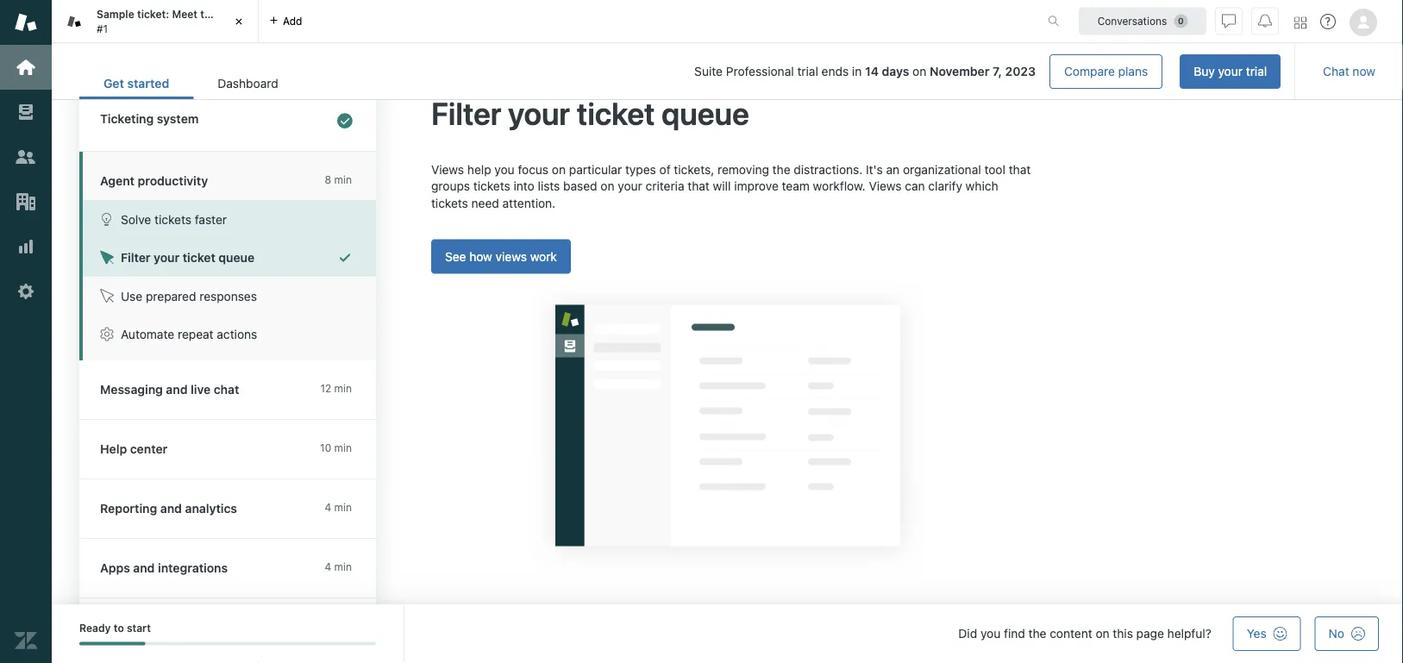 Task type: describe. For each thing, give the bounding box(es) containing it.
apps
[[100, 561, 130, 576]]

sample ticket: meet the ticket #1
[[97, 8, 249, 35]]

find
[[1004, 627, 1026, 641]]

workflow.
[[813, 179, 866, 193]]

lists
[[538, 179, 560, 193]]

system
[[157, 112, 199, 126]]

zendesk image
[[15, 630, 37, 652]]

views image
[[15, 101, 37, 123]]

use
[[121, 289, 143, 303]]

zendesk products image
[[1295, 17, 1307, 29]]

on inside section
[[913, 64, 927, 79]]

which
[[966, 179, 999, 193]]

close image
[[230, 13, 248, 30]]

queue inside button
[[219, 251, 255, 265]]

indicates location of where to select views. image
[[529, 278, 928, 573]]

no button
[[1316, 617, 1380, 651]]

min for help center
[[334, 442, 352, 454]]

live
[[191, 383, 211, 397]]

8 min
[[325, 174, 352, 186]]

and for live
[[166, 383, 188, 397]]

help
[[100, 442, 127, 456]]

automate repeat actions button
[[83, 315, 376, 354]]

views help you focus on particular types of tickets, removing the distractions. it's an organizational tool that groups tickets into lists based on your criteria that will improve team workflow. views can clarify which tickets need attention.
[[431, 162, 1031, 210]]

solve tickets faster
[[121, 212, 227, 227]]

min for messaging and live chat
[[334, 383, 352, 395]]

4 for apps and integrations
[[325, 561, 332, 573]]

meet
[[172, 8, 198, 20]]

particular
[[569, 162, 622, 177]]

reporting image
[[15, 236, 37, 258]]

1 vertical spatial views
[[869, 179, 902, 193]]

clarify
[[929, 179, 963, 193]]

see how views work button
[[431, 239, 571, 274]]

get
[[104, 76, 124, 91]]

ticket inside button
[[183, 251, 216, 265]]

ends
[[822, 64, 849, 79]]

chat now
[[1324, 64, 1376, 79]]

get help image
[[1321, 14, 1337, 29]]

chat
[[214, 383, 239, 397]]

views
[[496, 249, 527, 263]]

work
[[530, 249, 557, 263]]

use prepared responses button
[[83, 277, 376, 315]]

your inside content-title region
[[508, 95, 571, 131]]

min for agent productivity
[[334, 174, 352, 186]]

actions
[[217, 327, 257, 342]]

12 min
[[320, 383, 352, 395]]

of
[[660, 162, 671, 177]]

10 min
[[320, 442, 352, 454]]

prepared
[[146, 289, 196, 303]]

filter your ticket queue button
[[83, 239, 376, 277]]

now
[[1353, 64, 1376, 79]]

buy your trial button
[[1181, 54, 1282, 89]]

1 horizontal spatial that
[[1009, 162, 1031, 177]]

started
[[127, 76, 169, 91]]

need
[[472, 196, 499, 210]]

days
[[882, 64, 910, 79]]

solve tickets faster button
[[83, 200, 376, 239]]

notifications image
[[1259, 14, 1273, 28]]

button displays agent's chat status as invisible. image
[[1223, 14, 1237, 28]]

help center
[[100, 442, 168, 456]]

see how views work
[[445, 249, 557, 263]]

improve
[[735, 179, 779, 193]]

dashboard
[[218, 76, 278, 91]]

the inside views help you focus on particular types of tickets, removing the distractions. it's an organizational tool that groups tickets into lists based on your criteria that will improve team workflow. views can clarify which tickets need attention.
[[773, 162, 791, 177]]

reporting
[[100, 502, 157, 516]]

add button
[[259, 0, 313, 42]]

conversations
[[1098, 15, 1168, 27]]

ticketing system
[[100, 112, 199, 126]]

November 7, 2023 text field
[[930, 64, 1036, 79]]

organizational
[[903, 162, 982, 177]]

types
[[626, 162, 656, 177]]

compare plans
[[1065, 64, 1149, 79]]

it's
[[866, 162, 883, 177]]

team
[[782, 179, 810, 193]]

4 min for integrations
[[325, 561, 352, 573]]

trial for your
[[1247, 64, 1268, 79]]

suite professional trial ends in 14 days on november 7, 2023
[[695, 64, 1036, 79]]

add
[[283, 15, 302, 27]]

trial for professional
[[798, 64, 819, 79]]

november
[[930, 64, 990, 79]]

apps and integrations
[[100, 561, 228, 576]]

ticketing
[[100, 112, 154, 126]]

tool
[[985, 162, 1006, 177]]

7,
[[993, 64, 1003, 79]]

helpful?
[[1168, 627, 1212, 641]]

4 for reporting and analytics
[[325, 502, 332, 514]]

filter inside button
[[121, 251, 151, 265]]

automate repeat actions
[[121, 327, 257, 342]]

ticket inside content-title region
[[577, 95, 655, 131]]

the for did you find the content on this page helpful?
[[1029, 627, 1047, 641]]

did you find the content on this page helpful?
[[959, 627, 1212, 641]]

ticket inside sample ticket: meet the ticket #1
[[220, 8, 249, 20]]

start
[[127, 623, 151, 635]]

messaging and live chat
[[100, 383, 239, 397]]

compare plans button
[[1050, 54, 1163, 89]]

content-title region
[[431, 93, 1035, 133]]

yes button
[[1234, 617, 1302, 651]]

tabs tab list
[[52, 0, 1030, 43]]

did
[[959, 627, 978, 641]]

in
[[852, 64, 862, 79]]

your inside 'button'
[[1219, 64, 1243, 79]]

plans
[[1119, 64, 1149, 79]]

tab list containing get started
[[79, 67, 303, 99]]

professional
[[726, 64, 794, 79]]



Task type: locate. For each thing, give the bounding box(es) containing it.
that down tickets,
[[688, 179, 710, 193]]

1 vertical spatial filter your ticket queue
[[121, 251, 255, 265]]

0 vertical spatial ticket
[[220, 8, 249, 20]]

on left this
[[1096, 627, 1110, 641]]

center
[[130, 442, 168, 456]]

10
[[320, 442, 332, 454]]

to
[[114, 623, 124, 635]]

0 vertical spatial and
[[166, 383, 188, 397]]

and for integrations
[[133, 561, 155, 576]]

queue
[[662, 95, 750, 131], [219, 251, 255, 265]]

your inside button
[[154, 251, 180, 265]]

1 vertical spatial filter
[[121, 251, 151, 265]]

the inside sample ticket: meet the ticket #1
[[200, 8, 217, 20]]

on up lists
[[552, 162, 566, 177]]

analytics
[[185, 502, 237, 516]]

an
[[887, 162, 900, 177]]

buy
[[1194, 64, 1216, 79]]

help
[[468, 162, 492, 177]]

repeat
[[178, 327, 214, 342]]

1 vertical spatial tickets
[[431, 196, 468, 210]]

tickets right the solve
[[155, 212, 192, 227]]

1 vertical spatial that
[[688, 179, 710, 193]]

use prepared responses
[[121, 289, 257, 303]]

2 horizontal spatial tickets
[[474, 179, 511, 193]]

on down particular
[[601, 179, 615, 193]]

8
[[325, 174, 332, 186]]

compare
[[1065, 64, 1116, 79]]

5 min from the top
[[334, 561, 352, 573]]

2 4 from the top
[[325, 561, 332, 573]]

customers image
[[15, 146, 37, 168]]

3 min from the top
[[334, 442, 352, 454]]

0 horizontal spatial views
[[431, 162, 464, 177]]

you right did
[[981, 627, 1001, 641]]

0 horizontal spatial that
[[688, 179, 710, 193]]

tickets,
[[674, 162, 715, 177]]

get started image
[[15, 56, 37, 79]]

the right meet
[[200, 8, 217, 20]]

integrations
[[158, 561, 228, 576]]

ticket:
[[137, 8, 169, 20]]

queue down 'suite'
[[662, 95, 750, 131]]

section
[[316, 54, 1282, 89]]

0 vertical spatial queue
[[662, 95, 750, 131]]

2 vertical spatial tickets
[[155, 212, 192, 227]]

1 horizontal spatial views
[[869, 179, 902, 193]]

filter your ticket queue
[[431, 95, 750, 131], [121, 251, 255, 265]]

2023
[[1006, 64, 1036, 79]]

this
[[1113, 627, 1134, 641]]

2 vertical spatial and
[[133, 561, 155, 576]]

how
[[470, 249, 493, 263]]

on right days
[[913, 64, 927, 79]]

the right the find
[[1029, 627, 1047, 641]]

attention.
[[503, 196, 556, 210]]

0 horizontal spatial tickets
[[155, 212, 192, 227]]

min for reporting and analytics
[[334, 502, 352, 514]]

0 vertical spatial that
[[1009, 162, 1031, 177]]

queue up use prepared responses button
[[219, 251, 255, 265]]

trial left ends on the top of the page
[[798, 64, 819, 79]]

0 horizontal spatial filter your ticket queue
[[121, 251, 255, 265]]

1 4 min from the top
[[325, 502, 352, 514]]

queue inside content-title region
[[662, 95, 750, 131]]

0 horizontal spatial you
[[495, 162, 515, 177]]

into
[[514, 179, 535, 193]]

0 horizontal spatial filter
[[121, 251, 151, 265]]

you
[[495, 162, 515, 177], [981, 627, 1001, 641]]

region
[[431, 161, 1035, 577]]

criteria
[[646, 179, 685, 193]]

ticket up particular
[[577, 95, 655, 131]]

messaging
[[100, 383, 163, 397]]

your right buy
[[1219, 64, 1243, 79]]

filter your ticket queue inside button
[[121, 251, 255, 265]]

sample
[[97, 8, 134, 20]]

0 vertical spatial you
[[495, 162, 515, 177]]

conversations button
[[1079, 7, 1207, 35]]

4 min from the top
[[334, 502, 352, 514]]

progress-bar progress bar
[[79, 642, 376, 646]]

1 horizontal spatial queue
[[662, 95, 750, 131]]

ready to start
[[79, 623, 151, 635]]

zendesk support image
[[15, 11, 37, 34]]

0 vertical spatial filter your ticket queue
[[431, 95, 750, 131]]

views
[[431, 162, 464, 177], [869, 179, 902, 193]]

1 vertical spatial 4
[[325, 561, 332, 573]]

0 vertical spatial 4 min
[[325, 502, 352, 514]]

tickets down groups
[[431, 196, 468, 210]]

filter inside content-title region
[[431, 95, 502, 131]]

tickets up need
[[474, 179, 511, 193]]

1 horizontal spatial ticket
[[220, 8, 249, 20]]

1 horizontal spatial filter your ticket queue
[[431, 95, 750, 131]]

1 horizontal spatial the
[[773, 162, 791, 177]]

1 trial from the left
[[1247, 64, 1268, 79]]

your inside views help you focus on particular types of tickets, removing the distractions. it's an organizational tool that groups tickets into lists based on your criteria that will improve team workflow. views can clarify which tickets need attention.
[[618, 179, 643, 193]]

agent productivity
[[100, 174, 208, 188]]

1 vertical spatial and
[[160, 502, 182, 516]]

2 vertical spatial ticket
[[183, 251, 216, 265]]

and left live
[[166, 383, 188, 397]]

0 horizontal spatial trial
[[798, 64, 819, 79]]

organizations image
[[15, 191, 37, 213]]

dashboard tab
[[194, 67, 303, 99]]

filter down the solve
[[121, 251, 151, 265]]

filter your ticket queue up particular
[[431, 95, 750, 131]]

2 vertical spatial the
[[1029, 627, 1047, 641]]

0 vertical spatial 4
[[325, 502, 332, 514]]

you inside views help you focus on particular types of tickets, removing the distractions. it's an organizational tool that groups tickets into lists based on your criteria that will improve team workflow. views can clarify which tickets need attention.
[[495, 162, 515, 177]]

0 horizontal spatial queue
[[219, 251, 255, 265]]

no
[[1329, 627, 1345, 641]]

will
[[713, 179, 731, 193]]

you right help
[[495, 162, 515, 177]]

and right apps
[[133, 561, 155, 576]]

views up groups
[[431, 162, 464, 177]]

views down an
[[869, 179, 902, 193]]

trial down 'notifications' icon
[[1247, 64, 1268, 79]]

0 vertical spatial filter
[[431, 95, 502, 131]]

filter your ticket queue up use prepared responses
[[121, 251, 255, 265]]

that right 'tool'
[[1009, 162, 1031, 177]]

solve
[[121, 212, 151, 227]]

focus
[[518, 162, 549, 177]]

2 horizontal spatial ticket
[[577, 95, 655, 131]]

2 min from the top
[[334, 383, 352, 395]]

filter your ticket queue inside content-title region
[[431, 95, 750, 131]]

productivity
[[138, 174, 208, 188]]

section containing compare plans
[[316, 54, 1282, 89]]

2 4 min from the top
[[325, 561, 352, 573]]

#1
[[97, 22, 108, 35]]

main element
[[0, 0, 52, 664]]

content
[[1050, 627, 1093, 641]]

get started
[[104, 76, 169, 91]]

progress bar image
[[79, 642, 145, 646]]

admin image
[[15, 280, 37, 303]]

14
[[866, 64, 879, 79]]

groups
[[431, 179, 470, 193]]

0 vertical spatial the
[[200, 8, 217, 20]]

trial inside the 'buy your trial' 'button'
[[1247, 64, 1268, 79]]

ticketing system button
[[79, 90, 373, 151]]

1 vertical spatial you
[[981, 627, 1001, 641]]

tickets
[[474, 179, 511, 193], [431, 196, 468, 210], [155, 212, 192, 227]]

yes
[[1248, 627, 1267, 641]]

1 horizontal spatial tickets
[[431, 196, 468, 210]]

filter
[[431, 95, 502, 131], [121, 251, 151, 265]]

0 horizontal spatial the
[[200, 8, 217, 20]]

reporting and analytics
[[100, 502, 237, 516]]

and for analytics
[[160, 502, 182, 516]]

2 trial from the left
[[798, 64, 819, 79]]

the for sample ticket: meet the ticket #1
[[200, 8, 217, 20]]

1 vertical spatial queue
[[219, 251, 255, 265]]

1 horizontal spatial trial
[[1247, 64, 1268, 79]]

0 horizontal spatial ticket
[[183, 251, 216, 265]]

1 horizontal spatial filter
[[431, 95, 502, 131]]

trial
[[1247, 64, 1268, 79], [798, 64, 819, 79]]

1 min from the top
[[334, 174, 352, 186]]

ready
[[79, 623, 111, 635]]

region containing views help you focus on particular types of tickets, removing the distractions. it's an organizational tool that groups tickets into lists based on your criteria that will improve team workflow. views can clarify which tickets need attention.
[[431, 161, 1035, 577]]

footer
[[52, 605, 1404, 664]]

1 vertical spatial 4 min
[[325, 561, 352, 573]]

4
[[325, 502, 332, 514], [325, 561, 332, 573]]

see
[[445, 249, 466, 263]]

chat now button
[[1310, 54, 1390, 89]]

and left the analytics
[[160, 502, 182, 516]]

1 horizontal spatial you
[[981, 627, 1001, 641]]

responses
[[200, 289, 257, 303]]

1 vertical spatial the
[[773, 162, 791, 177]]

your up focus
[[508, 95, 571, 131]]

footer containing did you find the content on this page helpful?
[[52, 605, 1404, 664]]

your down types
[[618, 179, 643, 193]]

tab
[[52, 0, 259, 43]]

and
[[166, 383, 188, 397], [160, 502, 182, 516], [133, 561, 155, 576]]

your up the prepared
[[154, 251, 180, 265]]

1 vertical spatial ticket
[[577, 95, 655, 131]]

faster
[[195, 212, 227, 227]]

chat
[[1324, 64, 1350, 79]]

filter up help
[[431, 95, 502, 131]]

agent
[[100, 174, 135, 188]]

suite
[[695, 64, 723, 79]]

ticket up use prepared responses
[[183, 251, 216, 265]]

min for apps and integrations
[[334, 561, 352, 573]]

removing
[[718, 162, 770, 177]]

tickets inside button
[[155, 212, 192, 227]]

automate
[[121, 327, 174, 342]]

distractions.
[[794, 162, 863, 177]]

2 horizontal spatial the
[[1029, 627, 1047, 641]]

ticket right meet
[[220, 8, 249, 20]]

1 4 from the top
[[325, 502, 332, 514]]

the up team
[[773, 162, 791, 177]]

0 vertical spatial views
[[431, 162, 464, 177]]

on
[[913, 64, 927, 79], [552, 162, 566, 177], [601, 179, 615, 193], [1096, 627, 1110, 641]]

4 min for analytics
[[325, 502, 352, 514]]

page
[[1137, 627, 1165, 641]]

buy your trial
[[1194, 64, 1268, 79]]

tab list
[[79, 67, 303, 99]]

0 vertical spatial tickets
[[474, 179, 511, 193]]

tab containing sample ticket: meet the ticket
[[52, 0, 259, 43]]



Task type: vqa. For each thing, say whether or not it's contained in the screenshot.
Chat Now
yes



